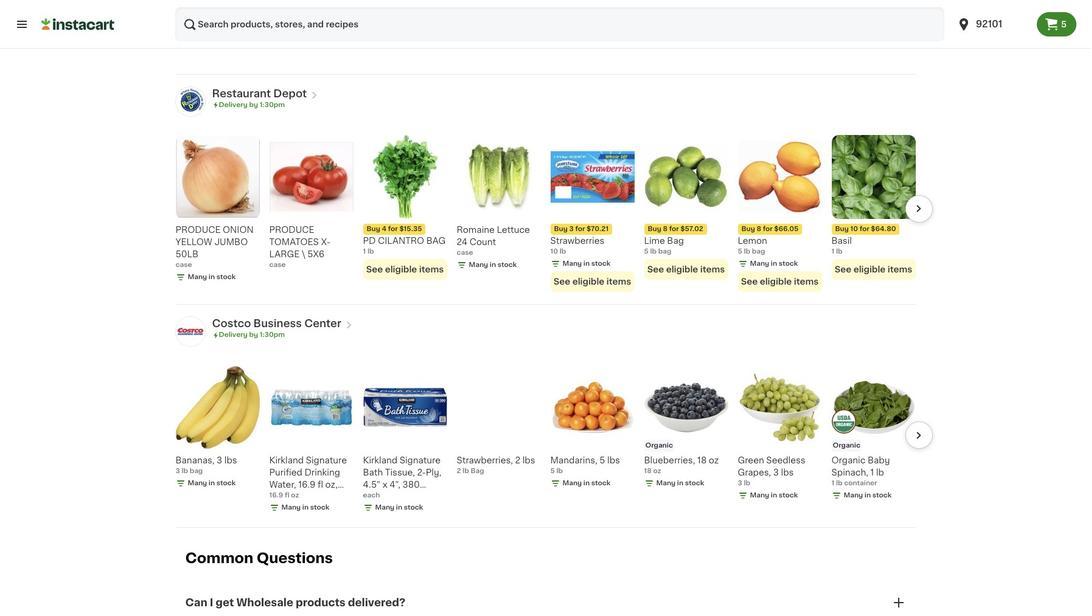 Task type: vqa. For each thing, say whether or not it's contained in the screenshot.
Buy related to Lemon
yes



Task type: locate. For each thing, give the bounding box(es) containing it.
for
[[388, 226, 398, 233], [575, 226, 585, 233], [669, 226, 679, 233], [763, 226, 773, 233], [860, 226, 869, 233]]

lb inside "green seedless grapes, 3 lbs 3 lb"
[[744, 480, 750, 487]]

1 vertical spatial green
[[738, 456, 764, 465]]

many in stock for produce onion yellow jumbo 50lb
[[188, 274, 236, 281]]

many in stock down romaine lettuce 24 count case
[[469, 262, 517, 268]]

produce tomatoes x- large \ 5x6 case
[[269, 226, 330, 268]]

2 kirkland from the left
[[363, 456, 397, 465]]

see eligible items button down 'cilantro'
[[363, 259, 447, 280]]

0 horizontal spatial purified
[[269, 468, 302, 477]]

bag down lemon
[[752, 248, 765, 255]]

2 for from the left
[[575, 226, 585, 233]]

buy inside buy 3 for $70.21 strawberries 10 lb
[[554, 226, 568, 233]]

strawberries inside buy 3 for $70.21 strawberries 10 lb
[[550, 237, 604, 245]]

lb inside buy 8 for $66.05 lemon 5 lb bag
[[744, 248, 750, 255]]

1 for from the left
[[388, 226, 398, 233]]

buy inside buy 8 for $66.05 lemon 5 lb bag
[[741, 226, 755, 233]]

many in stock for kirkland signature bath tissue, 2-ply, 4.5" x 4", 380 sheets, 30 ct
[[375, 504, 423, 511]]

1 horizontal spatial 16.9
[[298, 480, 315, 489]]

many for blueberries, 18 oz
[[656, 480, 676, 487]]

produce inside the produce onion yellow jumbo 50lb case
[[176, 226, 221, 234]]

water, inside the kirkland signature purified drinking water, 16.9 fl oz, 40-count
[[269, 480, 296, 489]]

buy for strawberries
[[554, 226, 568, 233]]

1 vertical spatial strawberries
[[550, 237, 604, 245]]

2 8 from the left
[[757, 226, 761, 233]]

for inside 'buy 8 for $57.02 lime bag 5 lb bag'
[[669, 226, 679, 233]]

buy up lemon
[[741, 226, 755, 233]]

lb inside strawberries, 2 lbs 2 lb bag
[[463, 468, 469, 474]]

0 horizontal spatial kirkland
[[269, 456, 304, 465]]

10 inside buy 3 for $70.21 strawberries 10 lb
[[550, 248, 558, 255]]

fl for bottle
[[660, 39, 664, 46]]

kirkland
[[269, 456, 304, 465], [363, 456, 397, 465]]

yellow onion
[[738, 3, 793, 11]]

see eligible items button down the buy 10 for $64.80 basil 1 lb
[[832, 259, 915, 280]]

1 horizontal spatial produce
[[269, 226, 314, 234]]

1 vertical spatial 16.9 fl oz
[[269, 492, 299, 499]]

case inside romaine lettuce 24 count case
[[457, 250, 473, 256]]

in for kirkland signature bath tissue, 2-ply, 4.5" x 4", 380 sheets, 30 ct
[[396, 504, 402, 511]]

kirkland inside kirkland signature bath tissue, 2-ply, 4.5" x 4", 380 sheets, 30 ct
[[363, 456, 397, 465]]

banana
[[176, 3, 207, 11], [363, 3, 395, 11]]

green inside "green seedless grapes, 3 lbs 3 lb"
[[738, 456, 764, 465]]

purified down first
[[644, 15, 677, 24]]

case down 50lb
[[176, 262, 192, 268]]

1 horizontal spatial fl
[[318, 480, 323, 489]]

1 horizontal spatial kirkland
[[363, 456, 397, 465]]

buy inside buy 4 for $15.35 pd cilantro bag 1 lb
[[367, 226, 380, 233]]

stock for mandarins, 5 lbs
[[591, 480, 611, 487]]

for inside buy 4 for $15.35 pd cilantro bag 1 lb
[[388, 226, 398, 233]]

5 buy from the left
[[835, 226, 849, 233]]

2 horizontal spatial case
[[457, 250, 473, 256]]

2 vertical spatial 16.9
[[269, 492, 283, 499]]

4
[[382, 226, 386, 233]]

0 horizontal spatial green
[[738, 456, 764, 465]]

0 horizontal spatial 18
[[644, 468, 652, 474]]

18 down blueberries,
[[644, 468, 652, 474]]

by down restaurant depot
[[249, 101, 258, 108]]

see eligible items for cilantro
[[366, 265, 444, 274]]

many down "grapes,"
[[750, 492, 769, 499]]

0 vertical spatial delivery by 1:30pm
[[219, 101, 285, 108]]

2 buy from the left
[[554, 226, 568, 233]]

bag inside strawberries, 2 lbs 2 lb bag
[[471, 468, 484, 474]]

2 right "strawberries,"
[[515, 456, 520, 465]]

oz right blueberries,
[[709, 456, 719, 465]]

0 horizontal spatial 2
[[457, 468, 461, 474]]

items down $64.80
[[888, 265, 912, 274]]

3 left $70.21
[[569, 226, 574, 233]]

4 for from the left
[[763, 226, 773, 233]]

1 horizontal spatial banana
[[363, 3, 395, 11]]

for for strawberries
[[575, 226, 585, 233]]

lbs right "strawberries,"
[[523, 456, 535, 465]]

instacart logo image
[[41, 17, 114, 32]]

1 horizontal spatial green
[[832, 3, 858, 11]]

0 horizontal spatial 16.9
[[269, 492, 283, 499]]

oz,
[[325, 480, 338, 489]]

fl inside the kirkland signature purified drinking water, 16.9 fl oz, 40-count
[[318, 480, 323, 489]]

lbs right bananas,
[[224, 456, 237, 465]]

costco
[[212, 319, 251, 329]]

purified inside the kirkland signature purified drinking water, 16.9 fl oz, 40-count
[[269, 468, 302, 477]]

in for mandarins, 5 lbs
[[583, 480, 590, 487]]

0 vertical spatial purified
[[644, 15, 677, 24]]

1 vertical spatial 10
[[550, 248, 558, 255]]

1 kirkland from the left
[[269, 456, 304, 465]]

for left $57.02
[[669, 226, 679, 233]]

1 signature from the left
[[306, 456, 347, 465]]

0 horizontal spatial water,
[[269, 480, 296, 489]]

eligible
[[385, 265, 417, 274], [666, 265, 698, 274], [854, 265, 886, 274], [572, 278, 604, 286], [760, 278, 792, 286]]

0 vertical spatial water,
[[694, 3, 720, 11]]

1
[[176, 14, 178, 21], [269, 14, 272, 21], [363, 248, 366, 255], [832, 248, 834, 255], [870, 468, 874, 477], [832, 480, 834, 487]]

see eligible items down the buy 10 for $64.80 basil 1 lb
[[835, 265, 912, 274]]

2 horizontal spatial ct
[[411, 493, 420, 501]]

5
[[1061, 20, 1067, 29], [644, 248, 649, 255], [738, 248, 742, 255], [600, 456, 605, 465], [550, 468, 555, 474]]

5 for from the left
[[860, 226, 869, 233]]

0 horizontal spatial bag
[[471, 468, 484, 474]]

see
[[366, 265, 383, 274], [647, 265, 664, 274], [835, 265, 851, 274], [554, 278, 570, 286], [741, 278, 758, 286]]

24
[[457, 238, 467, 247]]

1 horizontal spatial 16.9 fl oz
[[644, 39, 674, 46]]

blueberries, 18 oz 18 oz
[[644, 456, 719, 474]]

1 vertical spatial purified
[[269, 468, 302, 477]]

eligible down 'cilantro'
[[385, 265, 417, 274]]

0 vertical spatial strawberries
[[550, 3, 604, 11]]

1 horizontal spatial ct
[[274, 14, 281, 21]]

10
[[850, 226, 858, 233], [550, 248, 558, 255]]

for for lemon
[[763, 226, 773, 233]]

for inside buy 8 for $66.05 lemon 5 lb bag
[[763, 226, 773, 233]]

oz down bottle
[[666, 39, 674, 46]]

items for cilantro
[[419, 265, 444, 274]]

delivery down costco on the bottom
[[219, 332, 248, 338]]

restaurant depot
[[212, 89, 307, 98]]

3 for from the left
[[669, 226, 679, 233]]

buy left $70.21
[[554, 226, 568, 233]]

water,
[[694, 3, 720, 11], [269, 480, 296, 489]]

5 inside button
[[1061, 20, 1067, 29]]

lbs right mandarins,
[[607, 456, 620, 465]]

2 1:30pm from the top
[[260, 332, 285, 338]]

lime
[[644, 237, 665, 245]]

produce for large
[[269, 226, 314, 234]]

case down '24'
[[457, 250, 473, 256]]

92101 button
[[949, 7, 1037, 41], [956, 7, 1029, 41]]

3 buy from the left
[[648, 226, 661, 233]]

product group containing basil
[[832, 135, 915, 280]]

many down mandarins, 5 lbs 5 lb
[[563, 480, 582, 487]]

many in stock down mandarins, 5 lbs 5 lb
[[563, 480, 611, 487]]

2 horizontal spatial 16.9
[[644, 39, 658, 46]]

many down 'container'
[[844, 492, 863, 499]]

mandarins, 5 lbs 5 lb
[[550, 456, 620, 474]]

3 down bananas,
[[176, 468, 180, 474]]

1 inside buy 4 for $15.35 pd cilantro bag 1 lb
[[363, 248, 366, 255]]

see eligible items button for bag
[[644, 259, 728, 280]]

stock for blueberries, 18 oz
[[685, 480, 704, 487]]

many in stock down the (scallions)
[[844, 39, 892, 46]]

many down sheets,
[[375, 504, 394, 511]]

0 vertical spatial fl
[[660, 39, 664, 46]]

signature inside kirkland signature bath tissue, 2-ply, 4.5" x 4", 380 sheets, 30 ct
[[400, 456, 441, 465]]

2 produce from the left
[[269, 226, 314, 234]]

1 1:30pm from the top
[[260, 101, 285, 108]]

purified inside first street water, purified drinking, 35 bottle value pack
[[644, 15, 677, 24]]

lbs for 3
[[224, 456, 237, 465]]

0 horizontal spatial fl
[[285, 492, 289, 499]]

16.9 left count at the left bottom of page
[[269, 492, 283, 499]]

oz down blueberries,
[[653, 468, 661, 474]]

ct
[[180, 14, 187, 21], [274, 14, 281, 21], [411, 493, 420, 501]]

0 vertical spatial 2
[[515, 456, 520, 465]]

romaine
[[457, 226, 495, 234]]

bag inside 'buy 8 for $57.02 lime bag 5 lb bag'
[[658, 248, 671, 255]]

3 right bananas,
[[217, 456, 222, 465]]

signature for drinking
[[306, 456, 347, 465]]

1 horizontal spatial 8
[[757, 226, 761, 233]]

1 vertical spatial by
[[249, 332, 258, 338]]

for for lime
[[669, 226, 679, 233]]

stock for romaine lettuce 24 count
[[498, 262, 517, 268]]

green onions (scallions)
[[832, 3, 891, 24]]

hass
[[269, 3, 291, 11]]

signature for tissue,
[[400, 456, 441, 465]]

in
[[209, 27, 215, 33], [302, 27, 309, 33], [865, 39, 871, 46], [583, 261, 590, 267], [771, 261, 777, 267], [490, 262, 496, 268], [209, 274, 215, 281], [209, 480, 215, 487], [583, 480, 590, 487], [677, 480, 683, 487], [771, 492, 777, 499], [865, 492, 871, 499], [302, 504, 309, 511], [396, 504, 402, 511]]

fl left oz,
[[318, 480, 323, 489]]

30
[[397, 493, 409, 501]]

delivery by 1:30pm down restaurant depot
[[219, 101, 285, 108]]

many in stock down the produce onion yellow jumbo 50lb case
[[188, 274, 236, 281]]

bag down bananas,
[[190, 468, 203, 474]]

products
[[296, 598, 345, 608]]

item carousel region containing bananas, 3 lbs
[[159, 361, 933, 522]]

purified up the 40-
[[269, 468, 302, 477]]

see eligible items button down buy 3 for $70.21 strawberries 10 lb
[[550, 271, 634, 292]]

1 8 from the left
[[663, 226, 668, 233]]

1 inside banana 1 ct
[[176, 14, 178, 21]]

1 vertical spatial bag
[[471, 468, 484, 474]]

see down pd
[[366, 265, 383, 274]]

produce for jumbo
[[176, 226, 221, 234]]

0 vertical spatial 1:30pm
[[260, 101, 285, 108]]

delivery by 1:30pm down costco on the bottom
[[219, 332, 285, 338]]

see eligible items down 'cilantro'
[[366, 265, 444, 274]]

0 vertical spatial bag
[[667, 237, 684, 245]]

0 horizontal spatial ct
[[180, 14, 187, 21]]

1 horizontal spatial bag
[[658, 248, 671, 255]]

many in stock for organic baby spinach, 1 lb
[[844, 492, 892, 499]]

1 by from the top
[[249, 101, 258, 108]]

buy for lime
[[648, 226, 661, 233]]

1 product group from the left
[[363, 135, 447, 280]]

delivery down restaurant
[[219, 101, 248, 108]]

2
[[515, 456, 520, 465], [457, 468, 461, 474]]

item carousel region for costco business center
[[159, 361, 933, 522]]

8 up lime
[[663, 226, 668, 233]]

bag down "strawberries,"
[[471, 468, 484, 474]]

1 horizontal spatial signature
[[400, 456, 441, 465]]

None search field
[[175, 7, 944, 41]]

product group containing lime bag
[[644, 135, 728, 280]]

eligible for basil
[[854, 265, 886, 274]]

green for green seedless grapes, 3 lbs 3 lb
[[738, 456, 764, 465]]

18 right blueberries,
[[697, 456, 707, 465]]

can i get wholesale products delivered?
[[185, 598, 405, 608]]

many in stock for kirkland signature purified drinking water, 16.9 fl oz, 40-count
[[281, 504, 329, 511]]

for left $64.80
[[860, 226, 869, 233]]

lb inside bananas, 3 lbs 3 lb bag
[[182, 468, 188, 474]]

wholesale
[[236, 598, 293, 608]]

buy inside 'buy 8 for $57.02 lime bag 5 lb bag'
[[648, 226, 661, 233]]

organic inside organic baby spinach, 1 lb 1 lb container
[[832, 456, 866, 465]]

1 horizontal spatial case
[[269, 262, 286, 268]]

1 item carousel region from the top
[[159, 130, 933, 299]]

2 product group from the left
[[550, 135, 634, 292]]

16.9 down 35
[[644, 39, 658, 46]]

delivery for restaurant
[[219, 101, 248, 108]]

2 horizontal spatial fl
[[660, 39, 664, 46]]

strawberries, 2 lbs 2 lb bag
[[457, 456, 535, 474]]

1 horizontal spatial bag
[[667, 237, 684, 245]]

16.9 fl oz inside item carousel region
[[269, 492, 299, 499]]

2 strawberries from the top
[[550, 237, 604, 245]]

green up the (scallions)
[[832, 3, 858, 11]]

1 horizontal spatial 10
[[850, 226, 858, 233]]

8
[[663, 226, 668, 233], [757, 226, 761, 233]]

bag
[[667, 237, 684, 245], [471, 468, 484, 474]]

lbs inside bananas, 3 lbs 3 lb bag
[[224, 456, 237, 465]]

by for restaurant
[[249, 101, 258, 108]]

stock for hass avocado
[[310, 27, 329, 33]]

buy for lemon
[[741, 226, 755, 233]]

5 product group from the left
[[832, 135, 915, 280]]

0 horizontal spatial 16.9 fl oz
[[269, 492, 299, 499]]

4 product group from the left
[[738, 135, 822, 292]]

lb inside buy 3 for $70.21 strawberries 10 lb
[[560, 248, 566, 255]]

lbs inside strawberries, 2 lbs 2 lb bag
[[523, 456, 535, 465]]

2 horizontal spatial bag
[[752, 248, 765, 255]]

2 vertical spatial fl
[[285, 492, 289, 499]]

2 item carousel region from the top
[[159, 361, 933, 522]]

buy 4 for $15.35 pd cilantro bag 1 lb
[[363, 226, 446, 255]]

cilantro
[[378, 237, 424, 245]]

1 vertical spatial fl
[[318, 480, 323, 489]]

signature inside the kirkland signature purified drinking water, 16.9 fl oz, 40-count
[[306, 456, 347, 465]]

eligible down 'buy 8 for $57.02 lime bag 5 lb bag'
[[666, 265, 698, 274]]

0 horizontal spatial 10
[[550, 248, 558, 255]]

many for produce onion yellow jumbo 50lb
[[188, 274, 207, 281]]

for for pd
[[388, 226, 398, 233]]

see eligible items button for cilantro
[[363, 259, 447, 280]]

16.9
[[644, 39, 658, 46], [298, 480, 315, 489], [269, 492, 283, 499]]

organic up spinach,
[[832, 456, 866, 465]]

1 vertical spatial water,
[[269, 480, 296, 489]]

lb inside 'buy 8 for $57.02 lime bag 5 lb bag'
[[650, 248, 657, 255]]

$64.80
[[871, 226, 896, 233]]

see eligible items
[[366, 265, 444, 274], [647, 265, 725, 274], [835, 265, 912, 274], [554, 278, 631, 286], [741, 278, 819, 286]]

0 horizontal spatial case
[[176, 262, 192, 268]]

see eligible items for bag
[[647, 265, 725, 274]]

in for hass avocado
[[302, 27, 309, 33]]

0 vertical spatial by
[[249, 101, 258, 108]]

items down $57.02
[[700, 265, 725, 274]]

many down banana 1 ct
[[188, 27, 207, 33]]

item carousel region
[[159, 130, 933, 299], [159, 361, 933, 522]]

0 horizontal spatial banana
[[176, 3, 207, 11]]

many down bananas, 3 lbs 3 lb bag
[[188, 480, 207, 487]]

water, up the 40-
[[269, 480, 296, 489]]

1 strawberries from the top
[[550, 3, 604, 11]]

bag
[[658, 248, 671, 255], [752, 248, 765, 255], [190, 468, 203, 474]]

bag for lb
[[471, 468, 484, 474]]

3
[[569, 226, 574, 233], [217, 456, 222, 465], [176, 468, 180, 474], [773, 468, 779, 477], [738, 480, 742, 487]]

0 vertical spatial green
[[832, 3, 858, 11]]

for left $66.05
[[763, 226, 773, 233]]

buy inside the buy 10 for $64.80 basil 1 lb
[[835, 226, 849, 233]]

restaurant
[[212, 89, 271, 98]]

see eligible items button for 1
[[832, 259, 915, 280]]

1 vertical spatial delivery by 1:30pm
[[219, 332, 285, 338]]

2 delivery by 1:30pm from the top
[[219, 332, 285, 338]]

bag inside buy 8 for $66.05 lemon 5 lb bag
[[752, 248, 765, 255]]

3 product group from the left
[[644, 135, 728, 280]]

2 right ply,
[[457, 468, 461, 474]]

many for mandarins, 5 lbs
[[563, 480, 582, 487]]

produce up the tomatoes
[[269, 226, 314, 234]]

lb
[[367, 248, 374, 255], [560, 248, 566, 255], [650, 248, 657, 255], [744, 248, 750, 255], [836, 248, 842, 255], [182, 468, 188, 474], [463, 468, 469, 474], [556, 468, 563, 474], [876, 468, 884, 477], [744, 480, 750, 487], [836, 480, 842, 487]]

0 vertical spatial delivery
[[219, 101, 248, 108]]

1 vertical spatial 16.9
[[298, 480, 315, 489]]

18
[[697, 456, 707, 465], [644, 468, 652, 474]]

0 vertical spatial 16.9 fl oz
[[644, 39, 674, 46]]

many in stock down the blueberries, 18 oz 18 oz
[[656, 480, 704, 487]]

1 vertical spatial 1:30pm
[[260, 332, 285, 338]]

mandarins,
[[550, 456, 597, 465]]

first
[[644, 3, 663, 11]]

lbs inside mandarins, 5 lbs 5 lb
[[607, 456, 620, 465]]

grapes,
[[738, 468, 771, 477]]

2 banana from the left
[[363, 3, 395, 11]]

buy left '4'
[[367, 226, 380, 233]]

green inside green onions (scallions)
[[832, 3, 858, 11]]

buy for pd
[[367, 226, 380, 233]]

1 buy from the left
[[367, 226, 380, 233]]

many in stock down buy 3 for $70.21 strawberries 10 lb
[[563, 261, 611, 267]]

1:30pm for depot
[[260, 101, 285, 108]]

many in stock for hass avocado
[[281, 27, 329, 33]]

1 produce from the left
[[176, 226, 221, 234]]

bag inside 'buy 8 for $57.02 lime bag 5 lb bag'
[[667, 237, 684, 245]]

1 delivery from the top
[[219, 101, 248, 108]]

1 vertical spatial item carousel region
[[159, 361, 933, 522]]

many for romaine lettuce 24 count
[[469, 262, 488, 268]]

many in stock down count at the left bottom of page
[[281, 504, 329, 511]]

eligible down the buy 10 for $64.80 basil 1 lb
[[854, 265, 886, 274]]

lbs for 5
[[607, 456, 620, 465]]

case
[[457, 250, 473, 256], [176, 262, 192, 268], [269, 262, 286, 268]]

8 inside 'buy 8 for $57.02 lime bag 5 lb bag'
[[663, 226, 668, 233]]

many for organic baby spinach, 1 lb
[[844, 492, 863, 499]]

many down count at top left
[[469, 262, 488, 268]]

0 vertical spatial item carousel region
[[159, 130, 933, 299]]

produce up yellow
[[176, 226, 221, 234]]

by
[[249, 101, 258, 108], [249, 332, 258, 338]]

kirkland signature bath tissue, 2-ply, 4.5" x 4", 380 sheets, 30 ct
[[363, 456, 441, 501]]

fl down bottle
[[660, 39, 664, 46]]

see eligible items button down 'buy 8 for $57.02 lime bag 5 lb bag'
[[644, 259, 728, 280]]

eligible down buy 8 for $66.05 lemon 5 lb bag
[[760, 278, 792, 286]]

delivery by 1:30pm
[[219, 101, 285, 108], [219, 332, 285, 338]]

0 vertical spatial 16.9
[[644, 39, 658, 46]]

many down the hass avocado 1 ct on the top left
[[281, 27, 301, 33]]

item carousel region containing produce onion yellow jumbo 50lb
[[159, 130, 933, 299]]

for inside buy 3 for $70.21 strawberries 10 lb
[[575, 226, 585, 233]]

1 horizontal spatial purified
[[644, 15, 677, 24]]

stock for kirkland signature purified drinking water, 16.9 fl oz, 40-count
[[310, 504, 329, 511]]

2 by from the top
[[249, 332, 258, 338]]

signature up drinking
[[306, 456, 347, 465]]

by down costco on the bottom
[[249, 332, 258, 338]]

buy
[[367, 226, 380, 233], [554, 226, 568, 233], [648, 226, 661, 233], [741, 226, 755, 233], [835, 226, 849, 233]]

lb inside buy 4 for $15.35 pd cilantro bag 1 lb
[[367, 248, 374, 255]]

buy 8 for $66.05 lemon 5 lb bag
[[738, 226, 799, 255]]

0 horizontal spatial 8
[[663, 226, 668, 233]]

2 delivery from the top
[[219, 332, 248, 338]]

bag inside bananas, 3 lbs 3 lb bag
[[190, 468, 203, 474]]

0 horizontal spatial signature
[[306, 456, 347, 465]]

10 inside the buy 10 for $64.80 basil 1 lb
[[850, 226, 858, 233]]

1 vertical spatial delivery
[[219, 332, 248, 338]]

items down buy 8 for $66.05 lemon 5 lb bag
[[794, 278, 819, 286]]

kirkland up the 40-
[[269, 456, 304, 465]]

lbs down seedless
[[781, 468, 794, 477]]

bag
[[426, 237, 446, 245]]

many in stock down 'container'
[[844, 492, 892, 499]]

1 banana from the left
[[176, 3, 207, 11]]

strawberries
[[550, 3, 604, 11], [550, 237, 604, 245]]

see down basil
[[835, 265, 851, 274]]

buy up lime
[[648, 226, 661, 233]]

produce
[[176, 226, 221, 234], [269, 226, 314, 234]]

product group containing lemon
[[738, 135, 822, 292]]

many down count at the left bottom of page
[[281, 504, 301, 511]]

kirkland inside the kirkland signature purified drinking water, 16.9 fl oz, 40-count
[[269, 456, 304, 465]]

1 delivery by 1:30pm from the top
[[219, 101, 285, 108]]

16.9 fl oz
[[644, 39, 674, 46], [269, 492, 299, 499]]

stock for banana
[[216, 27, 236, 33]]

4 buy from the left
[[741, 226, 755, 233]]

1:30pm down costco business center
[[260, 332, 285, 338]]

product group
[[363, 135, 447, 280], [550, 135, 634, 292], [644, 135, 728, 280], [738, 135, 822, 292], [832, 135, 915, 280]]

stock for produce onion yellow jumbo 50lb
[[216, 274, 236, 281]]

2 signature from the left
[[400, 456, 441, 465]]

0 vertical spatial 10
[[850, 226, 858, 233]]

produce inside produce tomatoes x- large \ 5x6 case
[[269, 226, 314, 234]]

for inside the buy 10 for $64.80 basil 1 lb
[[860, 226, 869, 233]]

1 horizontal spatial 18
[[697, 456, 707, 465]]

0 horizontal spatial bag
[[190, 468, 203, 474]]

see down lime
[[647, 265, 664, 274]]

1 horizontal spatial water,
[[694, 3, 720, 11]]

street
[[665, 3, 691, 11]]

stock for green seedless grapes, 3 lbs
[[779, 492, 798, 499]]

many in stock down "green seedless grapes, 3 lbs 3 lb"
[[750, 492, 798, 499]]

in for kirkland signature purified drinking water, 16.9 fl oz, 40-count
[[302, 504, 309, 511]]

0 horizontal spatial produce
[[176, 226, 221, 234]]

8 inside buy 8 for $66.05 lemon 5 lb bag
[[757, 226, 761, 233]]

fl
[[660, 39, 664, 46], [318, 480, 323, 489], [285, 492, 289, 499]]

kirkland up bath
[[363, 456, 397, 465]]

items for bag
[[700, 265, 725, 274]]

lb inside the buy 10 for $64.80 basil 1 lb
[[836, 248, 842, 255]]

lb inside mandarins, 5 lbs 5 lb
[[556, 468, 563, 474]]

bananas, 3 lbs 3 lb bag
[[176, 456, 237, 474]]

items
[[419, 265, 444, 274], [700, 265, 725, 274], [888, 265, 912, 274], [606, 278, 631, 286], [794, 278, 819, 286]]

jumbo
[[214, 238, 248, 247]]

ct inside kirkland signature bath tissue, 2-ply, 4.5" x 4", 380 sheets, 30 ct
[[411, 493, 420, 501]]

1:30pm down restaurant depot
[[260, 101, 285, 108]]

8 up lemon
[[757, 226, 761, 233]]

16.9 fl oz for pack
[[644, 39, 674, 46]]

in for green seedless grapes, 3 lbs
[[771, 492, 777, 499]]

tomatoes
[[269, 238, 319, 247]]

many down blueberries,
[[656, 480, 676, 487]]

for right '4'
[[388, 226, 398, 233]]



Task type: describe. For each thing, give the bounding box(es) containing it.
product group containing strawberries
[[550, 135, 634, 292]]

stock for organic baby spinach, 1 lb
[[872, 492, 892, 499]]

kirkland for bath
[[363, 456, 397, 465]]

1 vertical spatial 18
[[644, 468, 652, 474]]

case inside produce tomatoes x- large \ 5x6 case
[[269, 262, 286, 268]]

see down buy 3 for $70.21 strawberries 10 lb
[[554, 278, 570, 286]]

lbs for 2
[[523, 456, 535, 465]]

see eligible items down buy 8 for $66.05 lemon 5 lb bag
[[741, 278, 819, 286]]

green seedless grapes, 3 lbs 3 lb
[[738, 456, 805, 487]]

Search field
[[175, 7, 944, 41]]

many for bananas, 3 lbs
[[188, 480, 207, 487]]

1 92101 button from the left
[[949, 7, 1037, 41]]

$66.05
[[774, 226, 799, 233]]

2 92101 button from the left
[[956, 7, 1029, 41]]

see for cilantro
[[366, 265, 383, 274]]

stock for kirkland signature bath tissue, 2-ply, 4.5" x 4", 380 sheets, 30 ct
[[404, 504, 423, 511]]

5 button
[[1037, 12, 1076, 37]]

$57.02
[[680, 226, 703, 233]]

buy 8 for $57.02 lime bag 5 lb bag
[[644, 226, 703, 255]]

produce onion yellow jumbo 50lb case
[[176, 226, 254, 268]]

many for kirkland signature purified drinking water, 16.9 fl oz, 40-count
[[281, 504, 301, 511]]

delivery by 1:30pm for costco
[[219, 332, 285, 338]]

yellow onion link
[[738, 0, 822, 35]]

buy 3 for $70.21 strawberries 10 lb
[[550, 226, 609, 255]]

banana for banana
[[363, 3, 395, 11]]

count
[[470, 238, 496, 247]]

onion
[[767, 3, 793, 11]]

many down the (scallions)
[[844, 39, 863, 46]]

hass avocado 1 ct
[[269, 3, 330, 21]]

pd
[[363, 237, 376, 245]]

restaurant depot image
[[176, 87, 205, 116]]

many for green seedless grapes, 3 lbs
[[750, 492, 769, 499]]

each
[[363, 492, 380, 499]]

basil
[[832, 237, 852, 245]]

onion
[[223, 226, 254, 234]]

delivery for costco
[[219, 332, 248, 338]]

center
[[304, 319, 341, 329]]

1 inside the buy 10 for $64.80 basil 1 lb
[[832, 248, 834, 255]]

in for produce onion yellow jumbo 50lb
[[209, 274, 215, 281]]

sheets,
[[363, 493, 395, 501]]

avocado
[[293, 3, 330, 11]]

16.9 fl oz for 40-
[[269, 492, 299, 499]]

5 inside 'buy 8 for $57.02 lime bag 5 lb bag'
[[644, 248, 649, 255]]

strawberries inside 'link'
[[550, 3, 604, 11]]

banana for banana 1 ct
[[176, 3, 207, 11]]

depot
[[273, 89, 307, 98]]

many in stock down buy 8 for $66.05 lemon 5 lb bag
[[750, 261, 798, 267]]

by for costco
[[249, 332, 258, 338]]

3 down seedless
[[773, 468, 779, 477]]

many in stock for blueberries, 18 oz
[[656, 480, 704, 487]]

items down $70.21
[[606, 278, 631, 286]]

1 vertical spatial 2
[[457, 468, 461, 474]]

2-
[[417, 468, 426, 477]]

eligible down buy 3 for $70.21 strawberries 10 lb
[[572, 278, 604, 286]]

35
[[644, 27, 655, 36]]

questions
[[257, 552, 333, 565]]

8 for lime
[[663, 226, 668, 233]]

product group containing pd cilantro bag
[[363, 135, 447, 280]]

see down lemon
[[741, 278, 758, 286]]

40-
[[269, 493, 285, 501]]

i
[[210, 598, 213, 608]]

can i get wholesale products delivered? button
[[185, 581, 906, 616]]

container
[[844, 480, 877, 487]]

$70.21
[[587, 226, 609, 233]]

4.5"
[[363, 480, 380, 489]]

380
[[403, 480, 420, 489]]

16.9 for 16.9
[[269, 492, 283, 499]]

many for hass avocado
[[281, 27, 301, 33]]

cilantro
[[457, 3, 490, 11]]

buy for basil
[[835, 226, 849, 233]]

many for kirkland signature bath tissue, 2-ply, 4.5" x 4", 380 sheets, 30 ct
[[375, 504, 394, 511]]

seedless
[[766, 456, 805, 465]]

50lb
[[176, 250, 198, 259]]

spinach,
[[832, 468, 868, 477]]

16.9 for 35
[[644, 39, 658, 46]]

tissue,
[[385, 468, 415, 477]]

in for banana
[[209, 27, 215, 33]]

blueberries,
[[644, 456, 695, 465]]

cilantro link
[[457, 0, 541, 23]]

first street water, purified drinking, 35 bottle value pack
[[644, 3, 720, 48]]

x-
[[321, 238, 330, 247]]

items for 1
[[888, 265, 912, 274]]

strawberries link
[[550, 0, 634, 23]]

pack
[[644, 39, 665, 48]]

lbs inside "green seedless grapes, 3 lbs 3 lb"
[[781, 468, 794, 477]]

can
[[185, 598, 207, 608]]

stock for bananas, 3 lbs
[[216, 480, 236, 487]]

5 inside buy 8 for $66.05 lemon 5 lb bag
[[738, 248, 742, 255]]

item carousel region for restaurant depot
[[159, 130, 933, 299]]

many in stock for green seedless grapes, 3 lbs
[[750, 492, 798, 499]]

organic baby spinach, 1 lb 1 lb container
[[832, 456, 890, 487]]

strawberries,
[[457, 456, 513, 465]]

(scallions)
[[832, 15, 876, 24]]

get
[[216, 598, 234, 608]]

in for blueberries, 18 oz
[[677, 480, 683, 487]]

0 vertical spatial 18
[[697, 456, 707, 465]]

romaine lettuce 24 count case
[[457, 226, 530, 256]]

count
[[285, 493, 310, 501]]

common questions
[[185, 552, 333, 565]]

ct inside banana 1 ct
[[180, 14, 187, 21]]

1:30pm for business
[[260, 332, 285, 338]]

16.9 inside the kirkland signature purified drinking water, 16.9 fl oz, 40-count
[[298, 480, 315, 489]]

banana 1 ct
[[176, 3, 207, 21]]

see eligible items down buy 3 for $70.21 strawberries 10 lb
[[554, 278, 631, 286]]

ct inside the hass avocado 1 ct
[[274, 14, 281, 21]]

eligible for pd
[[385, 265, 417, 274]]

value
[[686, 27, 709, 36]]

many in stock for romaine lettuce 24 count
[[469, 262, 517, 268]]

costco business center
[[212, 319, 341, 329]]

kirkland for purified
[[269, 456, 304, 465]]

see for 1
[[835, 265, 851, 274]]

eligible for lime
[[666, 265, 698, 274]]

banana link
[[363, 0, 447, 23]]

fl for fl
[[285, 492, 289, 499]]

case inside the produce onion yellow jumbo 50lb case
[[176, 262, 192, 268]]

5x6
[[307, 250, 324, 259]]

kirkland signature purified drinking water, 16.9 fl oz, 40-count
[[269, 456, 347, 501]]

bananas,
[[176, 456, 215, 465]]

item badge image
[[832, 410, 856, 434]]

organic down item badge image
[[833, 442, 860, 449]]

1 horizontal spatial 2
[[515, 456, 520, 465]]

lemon
[[738, 237, 767, 245]]

many down lemon
[[750, 261, 769, 267]]

92101
[[976, 19, 1002, 29]]

3 down "grapes,"
[[738, 480, 742, 487]]

common
[[185, 552, 253, 565]]

oz right the 40-
[[291, 492, 299, 499]]

yellow
[[176, 238, 212, 247]]

many for banana
[[188, 27, 207, 33]]

drinking
[[305, 468, 340, 477]]

delivery by 1:30pm for restaurant
[[219, 101, 285, 108]]

many in stock for bananas, 3 lbs
[[188, 480, 236, 487]]

organic up blueberries,
[[645, 442, 673, 449]]

in for organic baby spinach, 1 lb
[[865, 492, 871, 499]]

water, inside first street water, purified drinking, 35 bottle value pack
[[694, 3, 720, 11]]

ply,
[[426, 468, 441, 477]]

many in stock for mandarins, 5 lbs
[[563, 480, 611, 487]]

large
[[269, 250, 300, 259]]

see for bag
[[647, 265, 664, 274]]

many down buy 3 for $70.21 strawberries 10 lb
[[563, 261, 582, 267]]

in for romaine lettuce 24 count
[[490, 262, 496, 268]]

see eligible items button down buy 8 for $66.05 lemon 5 lb bag
[[738, 271, 822, 292]]

1 inside the hass avocado 1 ct
[[269, 14, 272, 21]]

yellow
[[738, 3, 765, 11]]

for for basil
[[860, 226, 869, 233]]

bottle
[[657, 27, 683, 36]]

bag for lime
[[667, 237, 684, 245]]

8 for lemon
[[757, 226, 761, 233]]

4",
[[390, 480, 400, 489]]

green for green onions (scallions)
[[832, 3, 858, 11]]

$15.35
[[399, 226, 422, 233]]

buy 10 for $64.80 basil 1 lb
[[832, 226, 896, 255]]

many in stock for banana
[[188, 27, 236, 33]]

onions
[[860, 3, 891, 11]]

costco business center image
[[176, 317, 205, 346]]

see eligible items for 1
[[835, 265, 912, 274]]

in for bananas, 3 lbs
[[209, 480, 215, 487]]

bath
[[363, 468, 383, 477]]

lettuce
[[497, 226, 530, 234]]

drinking,
[[679, 15, 717, 24]]

baby
[[868, 456, 890, 465]]

3 inside buy 3 for $70.21 strawberries 10 lb
[[569, 226, 574, 233]]

business
[[253, 319, 302, 329]]



